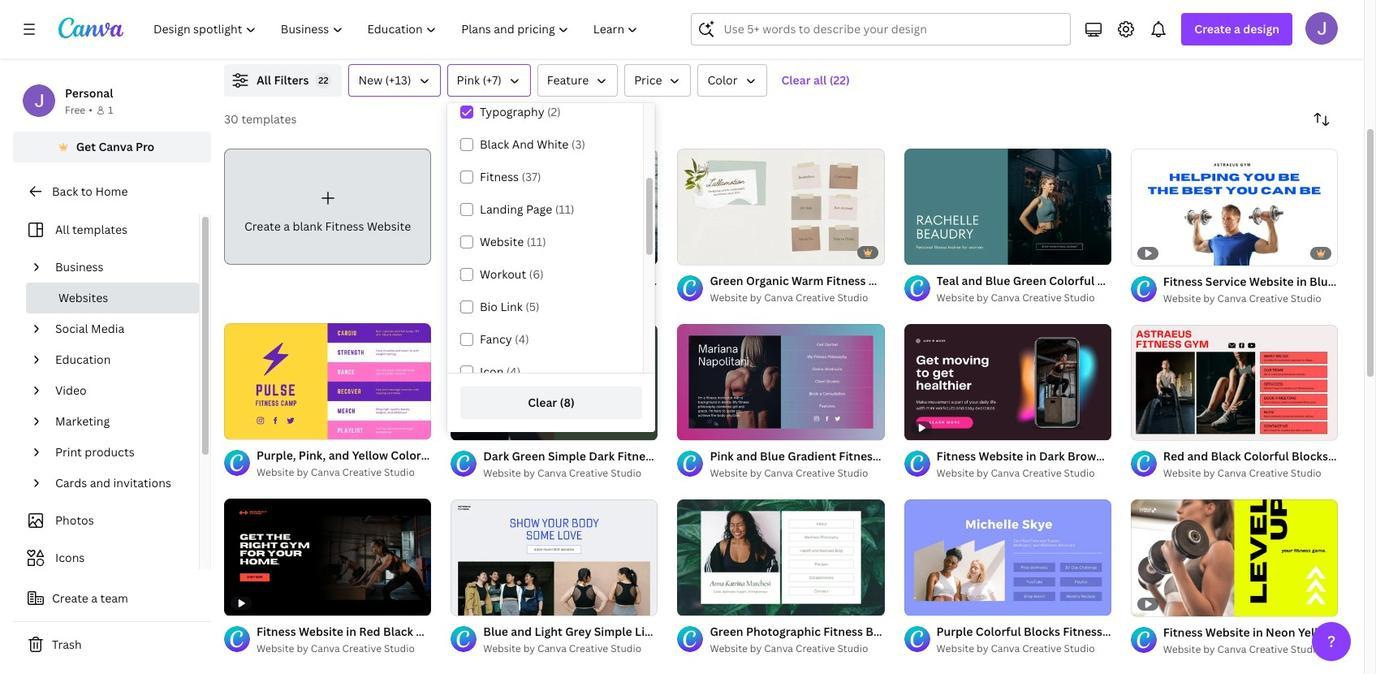 Task type: vqa. For each thing, say whether or not it's contained in the screenshot.
the leftmost The Blog
no



Task type: locate. For each thing, give the bounding box(es) containing it.
1 horizontal spatial blocks
[[1098, 273, 1134, 288]]

clear inside clear (8) button
[[528, 395, 557, 410]]

blue inside 'fitness service website in blue and wh website by canva creative studio'
[[1310, 273, 1335, 289]]

a left blank
[[284, 218, 290, 234]]

and for blue and light grey simple light fitness service website website by canva creative studio
[[511, 624, 532, 639]]

print
[[55, 444, 82, 460]]

and inside 'fitness service website in blue and wh website by canva creative studio'
[[1338, 273, 1359, 289]]

1 vertical spatial templates
[[72, 222, 128, 237]]

pink (+7) button
[[447, 64, 531, 97]]

website
[[367, 218, 411, 234], [480, 234, 524, 249], [779, 273, 824, 288], [917, 273, 962, 288], [1223, 273, 1268, 288], [1250, 273, 1295, 289], [483, 291, 521, 305], [710, 291, 748, 305], [937, 291, 975, 305], [1164, 291, 1202, 305], [708, 448, 753, 464], [930, 448, 974, 464], [979, 449, 1024, 464], [257, 466, 294, 480], [483, 466, 521, 480], [710, 466, 748, 480], [937, 467, 975, 480], [1164, 467, 1202, 480], [752, 624, 797, 639], [914, 624, 959, 639], [299, 624, 343, 639], [1154, 624, 1199, 640], [483, 641, 521, 655], [710, 641, 748, 655], [257, 642, 294, 655], [937, 642, 975, 656], [1164, 643, 1202, 656]]

by
[[524, 291, 535, 305], [750, 291, 762, 305], [977, 291, 989, 305], [1204, 291, 1216, 305], [297, 466, 309, 480], [524, 466, 535, 480], [750, 466, 762, 480], [977, 467, 989, 480], [1204, 467, 1216, 480], [524, 641, 535, 655], [750, 641, 762, 655], [297, 642, 309, 655], [977, 642, 989, 656], [1204, 643, 1216, 656]]

red and black colorful blocks fitness bio-link website image
[[1131, 324, 1339, 441]]

creative inside 'blue and light grey simple light fitness service website website by canva creative studio'
[[569, 641, 609, 655]]

style right neons
[[506, 624, 534, 639]]

cards and invitations
[[55, 475, 171, 491]]

(11) up '(6)'
[[527, 234, 546, 249]]

website by canva creative studio link for blue and light grey simple light fitness service website
[[483, 641, 658, 657]]

clear left (8) at the bottom of page
[[528, 395, 557, 410]]

create inside 'dropdown button'
[[1195, 21, 1232, 37]]

0 vertical spatial (11)
[[555, 201, 575, 217]]

studio inside fitness website in dark brown neon pink gradients style website by canva creative studio
[[1065, 467, 1095, 480]]

create left blank
[[244, 218, 281, 234]]

1 vertical spatial 1 of 6 link
[[451, 499, 658, 616]]

0 horizontal spatial 1 of 6 link
[[451, 499, 658, 616]]

1 vertical spatial in
[[1027, 449, 1037, 464]]

pro
[[136, 139, 155, 154]]

canva inside bright yellow and black photographic fitness service website website by canva creative studio
[[538, 291, 567, 305]]

None search field
[[692, 13, 1072, 45]]

0 vertical spatial blocks
[[1098, 273, 1134, 288]]

pink and blue gradient fitness bio-link website image
[[678, 324, 885, 440]]

1 horizontal spatial 1 of 6
[[916, 245, 940, 257]]

bright yellow and black photographic fitness service website website by canva creative studio
[[483, 273, 824, 305]]

fitness inside red and black colorful blocks fitness b website by canva creative studio
[[1332, 449, 1371, 464]]

creative
[[569, 291, 609, 305], [796, 291, 835, 305], [1023, 291, 1062, 305], [1250, 291, 1289, 305], [342, 466, 382, 480], [569, 466, 609, 480], [796, 466, 835, 480], [1023, 467, 1062, 480], [1250, 467, 1289, 480], [569, 641, 609, 655], [796, 641, 835, 655], [342, 642, 382, 655], [1023, 642, 1062, 656], [1250, 643, 1289, 656]]

and right cards
[[90, 475, 111, 491]]

social media link
[[49, 314, 189, 344]]

service inside 'blue and light grey simple light fitness service website website by canva creative studio'
[[708, 624, 749, 639]]

yellow
[[520, 273, 556, 288]]

creative inside pink and blue gradient fitness bio-link website website by canva creative studio
[[796, 466, 835, 480]]

0 horizontal spatial create
[[52, 591, 88, 606]]

by inside purple colorful blocks fitness bio-link website website by canva creative studio
[[977, 642, 989, 656]]

0 horizontal spatial 1 of 6
[[462, 596, 486, 608]]

red left dynamic at the left bottom of page
[[359, 624, 381, 639]]

dark inside fitness website in dark brown neon pink gradients style website by canva creative studio
[[1040, 449, 1066, 464]]

studio inside teal and blue green colorful blocks fitness service website website by canva creative studio
[[1065, 291, 1095, 305]]

22
[[319, 74, 329, 86]]

1
[[108, 103, 113, 117], [916, 245, 921, 257], [462, 596, 467, 608]]

website by canva creative studio link for fitness website in dark brown neon pink gradients style
[[937, 466, 1112, 482]]

2 vertical spatial colorful
[[976, 624, 1022, 640]]

by inside 'fitness service website in blue and wh website by canva creative studio'
[[1204, 291, 1216, 305]]

1 vertical spatial (11)
[[527, 234, 546, 249]]

templates for 30 templates
[[242, 111, 297, 127]]

canva inside green organic warm fitness bio-link website website by canva creative studio
[[765, 291, 794, 305]]

1 vertical spatial photographic
[[746, 624, 821, 639]]

a left team
[[91, 591, 98, 606]]

organic
[[746, 273, 789, 288]]

1 vertical spatial a
[[284, 218, 290, 234]]

red inside fitness website in red black dynamic neons style website by canva creative studio
[[359, 624, 381, 639]]

1 horizontal spatial of
[[923, 245, 932, 257]]

create a design
[[1195, 21, 1280, 37]]

1 vertical spatial style
[[506, 624, 534, 639]]

light left grey
[[535, 624, 563, 639]]

2 vertical spatial a
[[91, 591, 98, 606]]

create down icons
[[52, 591, 88, 606]]

1 horizontal spatial website by canva creative studio
[[1164, 643, 1322, 656]]

canva inside button
[[99, 139, 133, 154]]

0 vertical spatial in
[[1297, 273, 1308, 289]]

0 horizontal spatial photographic
[[615, 273, 690, 288]]

fitness
[[480, 169, 519, 184], [325, 218, 364, 234], [693, 273, 732, 288], [827, 273, 866, 288], [1137, 273, 1177, 288], [1164, 273, 1203, 289], [618, 448, 657, 464], [839, 448, 879, 464], [937, 449, 977, 464], [1332, 449, 1371, 464], [666, 624, 705, 639], [824, 624, 863, 639], [257, 624, 296, 639], [1064, 624, 1103, 640]]

and left wh
[[1338, 273, 1359, 289]]

1 horizontal spatial colorful
[[1050, 273, 1095, 288]]

all for all filters
[[257, 72, 271, 88]]

and inside teal and blue green colorful blocks fitness service website website by canva creative studio
[[962, 273, 983, 288]]

canva inside dark green simple dark fitness bio-link website website by canva creative studio
[[538, 466, 567, 480]]

1 vertical spatial colorful
[[1244, 449, 1290, 464]]

design
[[1244, 21, 1280, 37]]

0 horizontal spatial clear
[[528, 395, 557, 410]]

a left design
[[1235, 21, 1241, 37]]

0 vertical spatial create
[[1195, 21, 1232, 37]]

0 horizontal spatial colorful
[[976, 624, 1022, 640]]

(11) right page
[[555, 201, 575, 217]]

1 horizontal spatial pink
[[710, 448, 734, 464]]

purple, pink, and yellow colorful blocks fitness bio-link website image
[[224, 323, 431, 440]]

1 horizontal spatial 6
[[934, 245, 940, 257]]

0 horizontal spatial 6
[[480, 596, 486, 608]]

website inside red and black colorful blocks fitness b website by canva creative studio
[[1164, 467, 1202, 480]]

style
[[1222, 449, 1251, 464], [506, 624, 534, 639]]

templates down back to home
[[72, 222, 128, 237]]

creative inside purple colorful blocks fitness bio-link website website by canva creative studio
[[1023, 642, 1062, 656]]

6 for teal
[[934, 245, 940, 257]]

trash link
[[13, 629, 211, 661]]

in inside 'fitness service website in blue and wh website by canva creative studio'
[[1297, 273, 1308, 289]]

1 horizontal spatial clear
[[782, 72, 811, 88]]

link inside the green photographic fitness bio-link website website by canva creative studio
[[889, 624, 912, 639]]

by inside red and black colorful blocks fitness b website by canva creative studio
[[1204, 467, 1216, 480]]

1 horizontal spatial templates
[[242, 111, 297, 127]]

1 of 6 up neons
[[462, 596, 486, 608]]

workout (6)
[[480, 266, 544, 282]]

icons
[[55, 550, 85, 565]]

1 of 6 link
[[905, 148, 1112, 265], [451, 499, 658, 616]]

0 vertical spatial photographic
[[615, 273, 690, 288]]

bright yellow and black photographic fitness service website image
[[451, 148, 658, 265]]

1 horizontal spatial photographic
[[746, 624, 821, 639]]

fitness service website in blue and wh link
[[1164, 273, 1377, 290]]

and right teal
[[962, 273, 983, 288]]

1 horizontal spatial (11)
[[555, 201, 575, 217]]

black left dynamic at the left bottom of page
[[383, 624, 413, 639]]

1 vertical spatial 1
[[916, 245, 921, 257]]

1 horizontal spatial a
[[284, 218, 290, 234]]

blue left wh
[[1310, 273, 1335, 289]]

2 horizontal spatial blocks
[[1292, 449, 1329, 464]]

1 horizontal spatial all
[[257, 72, 271, 88]]

1 vertical spatial all
[[55, 222, 69, 237]]

1 vertical spatial (4)
[[507, 364, 521, 379]]

blue and light grey simple light fitness service website link
[[483, 623, 797, 641]]

2 vertical spatial create
[[52, 591, 88, 606]]

teal
[[937, 273, 959, 288]]

personal
[[65, 85, 113, 101]]

2 vertical spatial in
[[346, 624, 357, 639]]

website by canva creative studio link for fitness website in red black dynamic neons style
[[257, 641, 431, 657]]

blue inside teal and blue green colorful blocks fitness service website website by canva creative studio
[[986, 273, 1011, 288]]

a for design
[[1235, 21, 1241, 37]]

teal and blue green colorful blocks fitness service website image
[[905, 148, 1112, 265]]

0 horizontal spatial style
[[506, 624, 534, 639]]

2 horizontal spatial pink
[[1139, 449, 1163, 464]]

clear inside clear all (22) button
[[782, 72, 811, 88]]

1 of 6 up teal
[[916, 245, 940, 257]]

1 horizontal spatial style
[[1222, 449, 1251, 464]]

(5)
[[526, 299, 540, 314]]

and for pink and blue gradient fitness bio-link website website by canva creative studio
[[737, 448, 758, 464]]

in
[[1297, 273, 1308, 289], [1027, 449, 1037, 464], [346, 624, 357, 639]]

0 vertical spatial 1 of 6 link
[[905, 148, 1112, 265]]

green photographic fitness bio-link website website by canva creative studio
[[710, 624, 959, 655]]

(8)
[[560, 395, 575, 410]]

marketing
[[55, 413, 110, 429]]

trash
[[52, 637, 82, 652]]

1 vertical spatial create
[[244, 218, 281, 234]]

1 vertical spatial 6
[[480, 596, 486, 608]]

0 horizontal spatial all
[[55, 222, 69, 237]]

templates right 30
[[242, 111, 297, 127]]

1 horizontal spatial dark
[[589, 448, 615, 464]]

website by canva creative studio link for dark green simple dark fitness bio-link website
[[483, 465, 658, 482]]

brown
[[1068, 449, 1104, 464]]

1 vertical spatial of
[[469, 596, 478, 608]]

and inside bright yellow and black photographic fitness service website website by canva creative studio
[[559, 273, 580, 288]]

black down red and black colorful blocks fitness bio-link website image
[[1212, 449, 1242, 464]]

teal and blue green colorful blocks fitness service website website by canva creative studio
[[937, 273, 1268, 305]]

1 horizontal spatial simple
[[594, 624, 633, 639]]

by inside bright yellow and black photographic fitness service website website by canva creative studio
[[524, 291, 535, 305]]

and right neons
[[511, 624, 532, 639]]

red
[[1164, 449, 1185, 464], [359, 624, 381, 639]]

0 vertical spatial a
[[1235, 21, 1241, 37]]

fitness inside green organic warm fitness bio-link website website by canva creative studio
[[827, 273, 866, 288]]

and for cards and invitations
[[90, 475, 111, 491]]

dark
[[483, 448, 509, 464], [589, 448, 615, 464], [1040, 449, 1066, 464]]

a inside 'dropdown button'
[[1235, 21, 1241, 37]]

2 horizontal spatial a
[[1235, 21, 1241, 37]]

blue
[[986, 273, 1011, 288], [1310, 273, 1335, 289], [760, 448, 785, 464], [483, 624, 509, 639]]

of
[[923, 245, 932, 257], [469, 596, 478, 608]]

0 horizontal spatial templates
[[72, 222, 128, 237]]

fitness website in dark brown neon pink gradients style website by canva creative studio
[[937, 449, 1251, 480]]

6 up neons
[[480, 596, 486, 608]]

1 vertical spatial clear
[[528, 395, 557, 410]]

0 vertical spatial simple
[[548, 448, 586, 464]]

service
[[735, 273, 776, 288], [1179, 273, 1220, 288], [1206, 273, 1247, 289], [708, 624, 749, 639]]

blocks
[[1098, 273, 1134, 288], [1292, 449, 1329, 464], [1024, 624, 1061, 640]]

all left filters
[[257, 72, 271, 88]]

studio inside red and black colorful blocks fitness b website by canva creative studio
[[1291, 467, 1322, 480]]

by inside fitness website in red black dynamic neons style website by canva creative studio
[[297, 642, 309, 655]]

a inside button
[[91, 591, 98, 606]]

0 horizontal spatial light
[[535, 624, 563, 639]]

2 vertical spatial blocks
[[1024, 624, 1061, 640]]

canva inside fitness website in red black dynamic neons style website by canva creative studio
[[311, 642, 340, 655]]

fitness inside purple colorful blocks fitness bio-link website website by canva creative studio
[[1064, 624, 1103, 640]]

0 horizontal spatial in
[[346, 624, 357, 639]]

simple
[[548, 448, 586, 464], [594, 624, 633, 639]]

studio
[[611, 291, 642, 305], [838, 291, 869, 305], [1065, 291, 1095, 305], [1291, 291, 1322, 305], [384, 466, 415, 480], [611, 466, 642, 480], [838, 466, 869, 480], [1065, 467, 1095, 480], [1291, 467, 1322, 480], [611, 641, 642, 655], [838, 641, 869, 655], [384, 642, 415, 655], [1065, 642, 1095, 656], [1291, 643, 1322, 656]]

and right yellow
[[559, 273, 580, 288]]

red right neon
[[1164, 449, 1185, 464]]

pink inside button
[[457, 72, 480, 88]]

dynamic
[[416, 624, 465, 639]]

creative inside bright yellow and black photographic fitness service website website by canva creative studio
[[569, 291, 609, 305]]

website by canva creative studio
[[257, 466, 415, 480], [1164, 643, 1322, 656]]

canva inside 'blue and light grey simple light fitness service website website by canva creative studio'
[[538, 641, 567, 655]]

fitness website templates image
[[992, 0, 1339, 45], [992, 0, 1339, 45]]

black inside red and black colorful blocks fitness b website by canva creative studio
[[1212, 449, 1242, 464]]

simple right grey
[[594, 624, 633, 639]]

2 horizontal spatial dark
[[1040, 449, 1066, 464]]

simple down (8) at the bottom of page
[[548, 448, 586, 464]]

all down the back
[[55, 222, 69, 237]]

creative inside the green photographic fitness bio-link website website by canva creative studio
[[796, 641, 835, 655]]

0 vertical spatial all
[[257, 72, 271, 88]]

new
[[359, 72, 383, 88]]

0 vertical spatial templates
[[242, 111, 297, 127]]

6 up teal
[[934, 245, 940, 257]]

(2)
[[548, 104, 561, 119]]

clear (8) button
[[461, 387, 643, 419]]

website by canva creative studio link for green organic warm fitness bio-link website
[[710, 290, 885, 306]]

top level navigation element
[[143, 13, 653, 45]]

clear
[[782, 72, 811, 88], [528, 395, 557, 410]]

clear (8)
[[528, 395, 575, 410]]

2 horizontal spatial create
[[1195, 21, 1232, 37]]

1 vertical spatial red
[[359, 624, 381, 639]]

blue left gradient
[[760, 448, 785, 464]]

0 horizontal spatial (11)
[[527, 234, 546, 249]]

studio inside green organic warm fitness bio-link website website by canva creative studio
[[838, 291, 869, 305]]

(22)
[[830, 72, 850, 88]]

colorful
[[1050, 273, 1095, 288], [1244, 449, 1290, 464], [976, 624, 1022, 640]]

simple inside 'blue and light grey simple light fitness service website website by canva creative studio'
[[594, 624, 633, 639]]

0 vertical spatial 6
[[934, 245, 940, 257]]

1 horizontal spatial red
[[1164, 449, 1185, 464]]

a for blank
[[284, 218, 290, 234]]

blocks inside purple colorful blocks fitness bio-link website website by canva creative studio
[[1024, 624, 1061, 640]]

pink inside fitness website in dark brown neon pink gradients style website by canva creative studio
[[1139, 449, 1163, 464]]

and for red and black colorful blocks fitness b website by canva creative studio
[[1188, 449, 1209, 464]]

team
[[100, 591, 128, 606]]

0 horizontal spatial dark
[[483, 448, 509, 464]]

1 horizontal spatial create
[[244, 218, 281, 234]]

canva inside red and black colorful blocks fitness b website by canva creative studio
[[1218, 467, 1247, 480]]

create for create a blank fitness website
[[244, 218, 281, 234]]

bio
[[480, 299, 498, 314]]

pink
[[457, 72, 480, 88], [710, 448, 734, 464], [1139, 449, 1163, 464]]

style right gradients
[[1222, 449, 1251, 464]]

fitness inside dark green simple dark fitness bio-link website website by canva creative studio
[[618, 448, 657, 464]]

1 vertical spatial website by canva creative studio
[[1164, 643, 1322, 656]]

1 vertical spatial simple
[[594, 624, 633, 639]]

(4) right icon
[[507, 364, 521, 379]]

0 horizontal spatial 1
[[108, 103, 113, 117]]

2 light from the left
[[635, 624, 663, 639]]

creative inside teal and blue green colorful blocks fitness service website website by canva creative studio
[[1023, 291, 1062, 305]]

1 horizontal spatial 1 of 6 link
[[905, 148, 1112, 265]]

create left design
[[1195, 21, 1232, 37]]

pink for pink (+7)
[[457, 72, 480, 88]]

0 vertical spatial red
[[1164, 449, 1185, 464]]

and inside red and black colorful blocks fitness b website by canva creative studio
[[1188, 449, 1209, 464]]

2 horizontal spatial in
[[1297, 273, 1308, 289]]

in for fitness website in dark brown neon pink gradients style
[[1027, 449, 1037, 464]]

social
[[55, 321, 88, 336]]

teal and blue green colorful blocks fitness service website link
[[937, 272, 1268, 290]]

purple colorful blocks fitness bio-link website image
[[905, 500, 1112, 616]]

clear for clear (8)
[[528, 395, 557, 410]]

6
[[934, 245, 940, 257], [480, 596, 486, 608]]

and inside pink and blue gradient fitness bio-link website website by canva creative studio
[[737, 448, 758, 464]]

service inside 'fitness service website in blue and wh website by canva creative studio'
[[1206, 273, 1247, 289]]

0 vertical spatial 1 of 6
[[916, 245, 940, 257]]

0 horizontal spatial blocks
[[1024, 624, 1061, 640]]

bio- inside dark green simple dark fitness bio-link website website by canva creative studio
[[660, 448, 683, 464]]

1 of 6
[[916, 245, 940, 257], [462, 596, 486, 608]]

all templates link
[[23, 214, 189, 245]]

a
[[1235, 21, 1241, 37], [284, 218, 290, 234], [91, 591, 98, 606]]

business link
[[49, 252, 189, 283]]

and left gradient
[[737, 448, 758, 464]]

get
[[76, 139, 96, 154]]

black left and
[[480, 136, 510, 152]]

photographic
[[615, 273, 690, 288], [746, 624, 821, 639]]

to
[[81, 184, 93, 199]]

1 horizontal spatial light
[[635, 624, 663, 639]]

2 vertical spatial 1
[[462, 596, 467, 608]]

green organic warm fitness bio-link website image
[[678, 148, 885, 265]]

blue right dynamic at the left bottom of page
[[483, 624, 509, 639]]

0 horizontal spatial website by canva creative studio
[[257, 466, 415, 480]]

typography (2)
[[480, 104, 561, 119]]

0 horizontal spatial of
[[469, 596, 478, 608]]

create a blank fitness website element
[[224, 149, 431, 265]]

in for fitness website in red black dynamic neons style
[[346, 624, 357, 639]]

of for blue and light grey simple light fitness service website
[[469, 596, 478, 608]]

1 horizontal spatial in
[[1027, 449, 1037, 464]]

by inside the green photographic fitness bio-link website website by canva creative studio
[[750, 641, 762, 655]]

in inside fitness website in red black dynamic neons style website by canva creative studio
[[346, 624, 357, 639]]

(+7)
[[483, 72, 502, 88]]

2 horizontal spatial colorful
[[1244, 449, 1290, 464]]

green inside the green photographic fitness bio-link website website by canva creative studio
[[710, 624, 744, 639]]

fitness inside 'blue and light grey simple light fitness service website website by canva creative studio'
[[666, 624, 705, 639]]

0 horizontal spatial simple
[[548, 448, 586, 464]]

black right yellow
[[583, 273, 613, 288]]

0 vertical spatial clear
[[782, 72, 811, 88]]

feature
[[547, 72, 589, 88]]

website by canva creative studio link for teal and blue green colorful blocks fitness service website
[[937, 290, 1112, 306]]

0 vertical spatial style
[[1222, 449, 1251, 464]]

fitness inside 'fitness service website in blue and wh website by canva creative studio'
[[1164, 273, 1203, 289]]

22 filter options selected element
[[316, 72, 332, 89]]

fitness inside teal and blue green colorful blocks fitness service website website by canva creative studio
[[1137, 273, 1177, 288]]

0 vertical spatial colorful
[[1050, 273, 1095, 288]]

0 horizontal spatial pink
[[457, 72, 480, 88]]

and right neon
[[1188, 449, 1209, 464]]

and inside 'blue and light grey simple light fitness service website website by canva creative studio'
[[511, 624, 532, 639]]

1 horizontal spatial 1
[[462, 596, 467, 608]]

pink inside pink and blue gradient fitness bio-link website website by canva creative studio
[[710, 448, 734, 464]]

clear left all
[[782, 72, 811, 88]]

creative inside 'fitness service website in blue and wh website by canva creative studio'
[[1250, 291, 1289, 305]]

blank
[[293, 218, 323, 234]]

0 vertical spatial (4)
[[515, 331, 529, 347]]

(4) right fancy
[[515, 331, 529, 347]]

2 horizontal spatial 1
[[916, 245, 921, 257]]

(4)
[[515, 331, 529, 347], [507, 364, 521, 379]]

1 vertical spatial blocks
[[1292, 449, 1329, 464]]

1 vertical spatial 1 of 6
[[462, 596, 486, 608]]

create inside button
[[52, 591, 88, 606]]

blue and light grey simple light fitness service website website by canva creative studio
[[483, 624, 797, 655]]

0 vertical spatial of
[[923, 245, 932, 257]]

studio inside purple colorful blocks fitness bio-link website website by canva creative studio
[[1065, 642, 1095, 656]]

light right grey
[[635, 624, 663, 639]]

red inside red and black colorful blocks fitness b website by canva creative studio
[[1164, 449, 1185, 464]]

link inside purple colorful blocks fitness bio-link website website by canva creative studio
[[1128, 624, 1151, 640]]

warm
[[792, 273, 824, 288]]

0 horizontal spatial red
[[359, 624, 381, 639]]

blue right teal
[[986, 273, 1011, 288]]

0 horizontal spatial a
[[91, 591, 98, 606]]

colorful inside teal and blue green colorful blocks fitness service website website by canva creative studio
[[1050, 273, 1095, 288]]

neons
[[468, 624, 503, 639]]



Task type: describe. For each thing, give the bounding box(es) containing it.
landing page (11)
[[480, 201, 575, 217]]

bio- inside green organic warm fitness bio-link website website by canva creative studio
[[869, 273, 892, 288]]

and
[[512, 136, 534, 152]]

(6)
[[529, 266, 544, 282]]

fitness website in red black dynamic neons style website by canva creative studio
[[257, 624, 534, 655]]

by inside pink and blue gradient fitness bio-link website website by canva creative studio
[[750, 466, 762, 480]]

feature button
[[538, 64, 618, 97]]

all filters
[[257, 72, 309, 88]]

service inside teal and blue green colorful blocks fitness service website website by canva creative studio
[[1179, 273, 1220, 288]]

price
[[635, 72, 662, 88]]

get canva pro button
[[13, 132, 211, 162]]

studio inside 'blue and light grey simple light fitness service website website by canva creative studio'
[[611, 641, 642, 655]]

clear all (22)
[[782, 72, 850, 88]]

studio inside 'fitness service website in blue and wh website by canva creative studio'
[[1291, 291, 1322, 305]]

by inside fitness website in dark brown neon pink gradients style website by canva creative studio
[[977, 467, 989, 480]]

by inside teal and blue green colorful blocks fitness service website website by canva creative studio
[[977, 291, 989, 305]]

color
[[708, 72, 738, 88]]

products
[[85, 444, 135, 460]]

home
[[95, 184, 128, 199]]

green organic warm fitness bio-link website website by canva creative studio
[[710, 273, 962, 305]]

canva inside fitness website in dark brown neon pink gradients style website by canva creative studio
[[991, 467, 1020, 480]]

create a team button
[[13, 582, 211, 615]]

fitness inside pink and blue gradient fitness bio-link website website by canva creative studio
[[839, 448, 879, 464]]

style inside fitness website in red black dynamic neons style website by canva creative studio
[[506, 624, 534, 639]]

color button
[[698, 64, 767, 97]]

by inside green organic warm fitness bio-link website website by canva creative studio
[[750, 291, 762, 305]]

website by canva creative studio link for red and black colorful blocks fitness b
[[1164, 466, 1339, 482]]

creative inside dark green simple dark fitness bio-link website website by canva creative studio
[[569, 466, 609, 480]]

filters
[[274, 72, 309, 88]]

all templates
[[55, 222, 128, 237]]

free
[[65, 103, 85, 117]]

(4) for icon (4)
[[507, 364, 521, 379]]

back
[[52, 184, 78, 199]]

dark green simple dark fitness bio-link website image
[[451, 324, 658, 440]]

bio- inside pink and blue gradient fitness bio-link website website by canva creative studio
[[882, 448, 904, 464]]

(4) for fancy (4)
[[515, 331, 529, 347]]

pink for pink and blue gradient fitness bio-link website website by canva creative studio
[[710, 448, 734, 464]]

business
[[55, 259, 104, 275]]

fitness (37)
[[480, 169, 541, 184]]

black and white (3)
[[480, 136, 586, 152]]

(3)
[[572, 136, 586, 152]]

link inside green organic warm fitness bio-link website website by canva creative studio
[[892, 273, 915, 288]]

1 for teal and blue green colorful blocks fitness service website
[[916, 245, 921, 257]]

pink (+7)
[[457, 72, 502, 88]]

(+13)
[[385, 72, 411, 88]]

website by canva creative studio link for bright yellow and black photographic fitness service website
[[483, 290, 658, 306]]

1 of 6 link for blue
[[905, 148, 1112, 265]]

fitness website in dark brown neon pink gradients style link
[[937, 448, 1251, 466]]

marketing link
[[49, 406, 189, 437]]

1 of 6 for blue
[[462, 596, 486, 608]]

grey
[[565, 624, 592, 639]]

1 of 6 link for light
[[451, 499, 658, 616]]

website by canva creative studio link for purple colorful blocks fitness bio-link website
[[937, 641, 1112, 657]]

1 light from the left
[[535, 624, 563, 639]]

green photographic fitness bio-link website link
[[710, 623, 959, 641]]

media
[[91, 321, 125, 336]]

new (+13)
[[359, 72, 411, 88]]

education link
[[49, 344, 189, 375]]

free •
[[65, 103, 93, 117]]

canva inside teal and blue green colorful blocks fitness service website website by canva creative studio
[[991, 291, 1020, 305]]

1 of 6 for teal
[[916, 245, 940, 257]]

by inside dark green simple dark fitness bio-link website website by canva creative studio
[[524, 466, 535, 480]]

print products
[[55, 444, 135, 460]]

photos link
[[23, 505, 189, 536]]

purple
[[937, 624, 974, 640]]

creative inside green organic warm fitness bio-link website website by canva creative studio
[[796, 291, 835, 305]]

photos
[[55, 513, 94, 528]]

website by canva creative studio link for fitness service website in blue and wh
[[1164, 290, 1339, 307]]

of for teal and blue green colorful blocks fitness service website
[[923, 245, 932, 257]]

website inside create a blank fitness website element
[[367, 218, 411, 234]]

templates for all templates
[[72, 222, 128, 237]]

websites
[[58, 290, 108, 305]]

and for teal and blue green colorful blocks fitness service website website by canva creative studio
[[962, 273, 983, 288]]

website (11)
[[480, 234, 546, 249]]

black inside fitness website in red black dynamic neons style website by canva creative studio
[[383, 624, 413, 639]]

icon (4)
[[480, 364, 521, 379]]

fitness inside create a blank fitness website element
[[325, 218, 364, 234]]

studio inside fitness website in red black dynamic neons style website by canva creative studio
[[384, 642, 415, 655]]

30
[[224, 111, 239, 127]]

website by canva creative studio link for pink and blue gradient fitness bio-link website
[[710, 465, 885, 482]]

green inside dark green simple dark fitness bio-link website website by canva creative studio
[[512, 448, 546, 464]]

back to home link
[[13, 175, 211, 208]]

Search search field
[[724, 14, 1061, 45]]

by inside 'blue and light grey simple light fitness service website website by canva creative studio'
[[524, 641, 535, 655]]

link inside pink and blue gradient fitness bio-link website website by canva creative studio
[[904, 448, 927, 464]]

fancy
[[480, 331, 512, 347]]

price button
[[625, 64, 692, 97]]

cards and invitations link
[[49, 468, 189, 499]]

link inside dark green simple dark fitness bio-link website website by canva creative studio
[[683, 448, 706, 464]]

landing
[[480, 201, 524, 217]]

website by canva creative studio link for green photographic fitness bio-link website
[[710, 641, 885, 657]]

bio link (5)
[[480, 299, 540, 314]]

style inside fitness website in dark brown neon pink gradients style website by canva creative studio
[[1222, 449, 1251, 464]]

purple colorful blocks fitness bio-link website link
[[937, 623, 1199, 641]]

blocks inside teal and blue green colorful blocks fitness service website website by canva creative studio
[[1098, 273, 1134, 288]]

pink and blue gradient fitness bio-link website link
[[710, 447, 974, 465]]

education
[[55, 352, 111, 367]]

Sort by button
[[1306, 103, 1339, 136]]

studio inside bright yellow and black photographic fitness service website website by canva creative studio
[[611, 291, 642, 305]]

fitness inside fitness website in dark brown neon pink gradients style website by canva creative studio
[[937, 449, 977, 464]]

fitness inside bright yellow and black photographic fitness service website website by canva creative studio
[[693, 273, 732, 288]]

blue and light grey simple light fitness service website image
[[451, 499, 658, 616]]

fitness inside the green photographic fitness bio-link website website by canva creative studio
[[824, 624, 863, 639]]

fitness service website in blue and wh website by canva creative studio
[[1164, 273, 1377, 305]]

bio- inside the green photographic fitness bio-link website website by canva creative studio
[[866, 624, 889, 639]]

blocks inside red and black colorful blocks fitness b website by canva creative studio
[[1292, 449, 1329, 464]]

blue inside pink and blue gradient fitness bio-link website website by canva creative studio
[[760, 448, 785, 464]]

video
[[55, 383, 87, 398]]

create a blank fitness website link
[[224, 149, 431, 265]]

video link
[[49, 375, 189, 406]]

creative inside fitness website in dark brown neon pink gradients style website by canva creative studio
[[1023, 467, 1062, 480]]

studio inside dark green simple dark fitness bio-link website website by canva creative studio
[[611, 466, 642, 480]]

icon
[[480, 364, 504, 379]]

print products link
[[49, 437, 189, 468]]

dark green simple dark fitness bio-link website link
[[483, 447, 753, 465]]

clear for clear all (22)
[[782, 72, 811, 88]]

fitness inside fitness website in red black dynamic neons style website by canva creative studio
[[257, 624, 296, 639]]

creative inside fitness website in red black dynamic neons style website by canva creative studio
[[342, 642, 382, 655]]

canva inside the green photographic fitness bio-link website website by canva creative studio
[[765, 641, 794, 655]]

0 vertical spatial website by canva creative studio
[[257, 466, 415, 480]]

create a team
[[52, 591, 128, 606]]

invitations
[[113, 475, 171, 491]]

cards
[[55, 475, 87, 491]]

photographic inside the green photographic fitness bio-link website website by canva creative studio
[[746, 624, 821, 639]]

canva inside purple colorful blocks fitness bio-link website website by canva creative studio
[[991, 642, 1020, 656]]

photographic inside bright yellow and black photographic fitness service website website by canva creative studio
[[615, 273, 690, 288]]

dark for fitness
[[1040, 449, 1066, 464]]

fitness website in red black dynamic neons style link
[[257, 623, 534, 641]]

all for all templates
[[55, 222, 69, 237]]

0 vertical spatial 1
[[108, 103, 113, 117]]

6 for blue
[[480, 596, 486, 608]]

green organic warm fitness bio-link website link
[[710, 272, 962, 290]]

30 templates
[[224, 111, 297, 127]]

red and black colorful blocks fitness b link
[[1164, 448, 1377, 466]]

dark for dark
[[589, 448, 615, 464]]

create for create a design
[[1195, 21, 1232, 37]]

studio inside pink and blue gradient fitness bio-link website website by canva creative studio
[[838, 466, 869, 480]]

all
[[814, 72, 827, 88]]

social media
[[55, 321, 125, 336]]

bio- inside purple colorful blocks fitness bio-link website website by canva creative studio
[[1106, 624, 1128, 640]]

(37)
[[522, 169, 541, 184]]

canva inside 'fitness service website in blue and wh website by canva creative studio'
[[1218, 291, 1247, 305]]

black inside bright yellow and black photographic fitness service website website by canva creative studio
[[583, 273, 613, 288]]

1 for blue and light grey simple light fitness service website
[[462, 596, 467, 608]]

gradients
[[1166, 449, 1220, 464]]

back to home
[[52, 184, 128, 199]]

jacob simon image
[[1306, 12, 1339, 45]]

green inside teal and blue green colorful blocks fitness service website website by canva creative studio
[[1014, 273, 1047, 288]]

red and black colorful blocks fitness b website by canva creative studio
[[1164, 449, 1377, 480]]

a for team
[[91, 591, 98, 606]]

workout
[[480, 266, 527, 282]]

b
[[1374, 449, 1377, 464]]

colorful inside purple colorful blocks fitness bio-link website website by canva creative studio
[[976, 624, 1022, 640]]

create for create a team
[[52, 591, 88, 606]]

blue inside 'blue and light grey simple light fitness service website website by canva creative studio'
[[483, 624, 509, 639]]

green photographic fitness bio-link website image
[[678, 499, 885, 616]]

creative inside red and black colorful blocks fitness b website by canva creative studio
[[1250, 467, 1289, 480]]

new (+13) button
[[349, 64, 441, 97]]

service inside bright yellow and black photographic fitness service website website by canva creative studio
[[735, 273, 776, 288]]

gradient
[[788, 448, 837, 464]]

studio inside the green photographic fitness bio-link website website by canva creative studio
[[838, 641, 869, 655]]

green inside green organic warm fitness bio-link website website by canva creative studio
[[710, 273, 744, 288]]

canva inside pink and blue gradient fitness bio-link website website by canva creative studio
[[765, 466, 794, 480]]

icons link
[[23, 543, 189, 573]]



